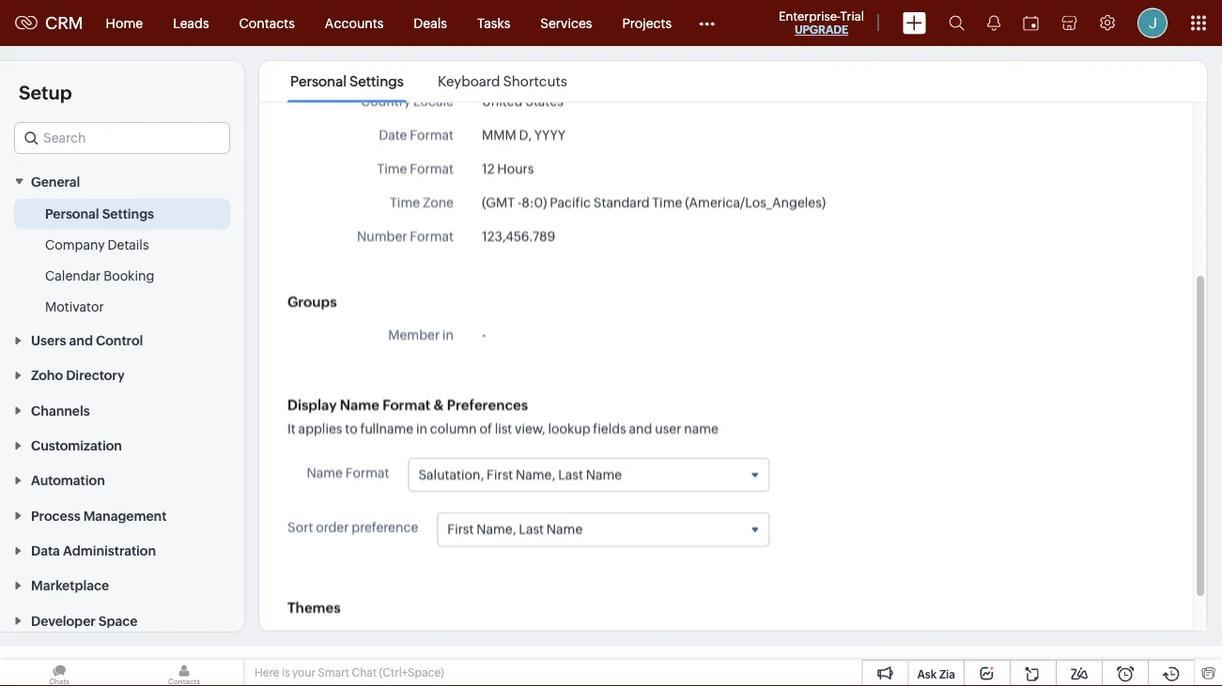 Task type: vqa. For each thing, say whether or not it's contained in the screenshot.


Task type: describe. For each thing, give the bounding box(es) containing it.
accounts link
[[310, 0, 399, 46]]

format inside display name format & preferences it applies to fullname in column of list view, lookup fields and user name
[[383, 397, 431, 413]]

(gmt
[[482, 195, 515, 210]]

date
[[379, 128, 407, 143]]

format for name format
[[345, 466, 389, 481]]

to
[[345, 421, 358, 436]]

calendar booking
[[45, 268, 154, 283]]

company details link
[[45, 235, 149, 254]]

in inside display name format & preferences it applies to fullname in column of list view, lookup fields and user name
[[416, 421, 427, 436]]

keyboard shortcuts
[[438, 73, 567, 90]]

crm
[[45, 13, 83, 33]]

tasks
[[477, 16, 510, 31]]

last inside field
[[558, 468, 583, 483]]

member in
[[388, 327, 454, 342]]

date format
[[379, 128, 454, 143]]

member
[[388, 327, 440, 342]]

contacts
[[239, 16, 295, 31]]

personal settings inside list
[[290, 73, 404, 90]]

administration
[[63, 544, 156, 559]]

zoho directory button
[[0, 358, 244, 393]]

here
[[255, 667, 279, 680]]

process management button
[[0, 498, 244, 533]]

&
[[434, 397, 444, 413]]

is
[[282, 667, 290, 680]]

marketplace button
[[0, 568, 244, 603]]

123,456.789
[[482, 229, 556, 244]]

last inside field
[[519, 523, 544, 538]]

customization button
[[0, 428, 244, 463]]

number format
[[357, 229, 454, 244]]

country locale
[[361, 94, 454, 109]]

general region
[[0, 199, 244, 323]]

search image
[[949, 15, 965, 31]]

name inside field
[[586, 468, 622, 483]]

your
[[292, 667, 316, 680]]

shortcuts
[[503, 73, 567, 90]]

name inside field
[[547, 523, 583, 538]]

fields
[[593, 421, 626, 436]]

1 horizontal spatial -
[[518, 195, 522, 210]]

of
[[480, 421, 492, 436]]

list containing personal settings
[[273, 61, 584, 102]]

contacts image
[[125, 660, 243, 687]]

company details
[[45, 237, 149, 252]]

number
[[357, 229, 407, 244]]

projects
[[622, 16, 672, 31]]

fullname
[[360, 421, 414, 436]]

states
[[525, 94, 563, 109]]

leads link
[[158, 0, 224, 46]]

zoho directory
[[31, 368, 125, 383]]

mmm
[[482, 128, 516, 143]]

details
[[108, 237, 149, 252]]

zia
[[939, 668, 955, 681]]

users and control button
[[0, 323, 244, 358]]

view,
[[515, 421, 546, 436]]

first inside field
[[447, 523, 474, 538]]

name inside display name format & preferences it applies to fullname in column of list view, lookup fields and user name
[[340, 397, 380, 413]]

and inside dropdown button
[[69, 333, 93, 348]]

chats image
[[0, 660, 118, 687]]

automation
[[31, 473, 105, 489]]

First Name, Last Name field
[[438, 514, 769, 546]]

space
[[99, 614, 138, 629]]

Search text field
[[15, 123, 229, 153]]

process management
[[31, 509, 167, 524]]

country
[[361, 94, 411, 109]]

smart
[[318, 667, 349, 680]]

profile element
[[1126, 0, 1179, 46]]

12 hours
[[482, 162, 534, 177]]

display
[[287, 397, 337, 413]]

personal inside general region
[[45, 206, 99, 221]]

lookup
[[548, 421, 590, 436]]

0 vertical spatial in
[[442, 327, 454, 342]]

(america/los_angeles)
[[685, 195, 826, 210]]

deals
[[414, 16, 447, 31]]

calendar image
[[1023, 16, 1039, 31]]

directory
[[66, 368, 125, 383]]

setup
[[19, 82, 72, 103]]

customization
[[31, 438, 122, 453]]

calendar
[[45, 268, 101, 283]]

applies
[[298, 421, 342, 436]]

12
[[482, 162, 495, 177]]

channels
[[31, 403, 90, 418]]

calendar booking link
[[45, 266, 154, 285]]

list
[[495, 421, 512, 436]]

general button
[[0, 163, 244, 199]]

upgrade
[[795, 23, 848, 36]]

groups
[[287, 294, 337, 310]]

hours
[[497, 162, 534, 177]]

home link
[[91, 0, 158, 46]]

Other Modules field
[[687, 8, 727, 38]]

create menu image
[[903, 12, 926, 34]]

name
[[684, 421, 719, 436]]

services
[[540, 16, 592, 31]]

column
[[430, 421, 477, 436]]

yyyy
[[534, 128, 565, 143]]

name down applies
[[307, 466, 343, 481]]

ask
[[917, 668, 937, 681]]

ask zia
[[917, 668, 955, 681]]

automation button
[[0, 463, 244, 498]]

company
[[45, 237, 105, 252]]

data
[[31, 544, 60, 559]]

personal settings inside general region
[[45, 206, 154, 221]]

enterprise-
[[779, 9, 840, 23]]

0 vertical spatial personal
[[290, 73, 347, 90]]

0 horizontal spatial -
[[482, 327, 486, 342]]

chat
[[352, 667, 377, 680]]



Task type: locate. For each thing, give the bounding box(es) containing it.
name, down salutation, first name, last name
[[476, 523, 516, 538]]

1 horizontal spatial personal settings link
[[287, 73, 407, 90]]

first
[[487, 468, 513, 483], [447, 523, 474, 538]]

accounts
[[325, 16, 384, 31]]

0 horizontal spatial in
[[416, 421, 427, 436]]

leads
[[173, 16, 209, 31]]

name up to
[[340, 397, 380, 413]]

standard
[[594, 195, 650, 210]]

time down date
[[377, 162, 407, 177]]

0 vertical spatial last
[[558, 468, 583, 483]]

and left the user
[[629, 421, 652, 436]]

settings inside list
[[350, 73, 404, 90]]

format for time format
[[410, 162, 454, 177]]

last down lookup at the left
[[558, 468, 583, 483]]

deals link
[[399, 0, 462, 46]]

0 vertical spatial personal settings
[[290, 73, 404, 90]]

personal settings link
[[287, 73, 407, 90], [45, 204, 154, 223]]

Salutation, First Name, Last Name field
[[409, 459, 769, 492]]

preferences
[[447, 397, 528, 413]]

name down fields
[[586, 468, 622, 483]]

personal settings link up country
[[287, 73, 407, 90]]

settings
[[350, 73, 404, 90], [102, 206, 154, 221]]

1 vertical spatial and
[[629, 421, 652, 436]]

1 horizontal spatial last
[[558, 468, 583, 483]]

(ctrl+space)
[[379, 667, 444, 680]]

1 vertical spatial personal settings
[[45, 206, 154, 221]]

control
[[96, 333, 143, 348]]

management
[[83, 509, 167, 524]]

personal
[[290, 73, 347, 90], [45, 206, 99, 221]]

keyboard shortcuts link
[[435, 73, 570, 90]]

search element
[[938, 0, 976, 46]]

display name format & preferences it applies to fullname in column of list view, lookup fields and user name
[[287, 397, 719, 436]]

settings up details
[[102, 206, 154, 221]]

1 horizontal spatial in
[[442, 327, 454, 342]]

format
[[410, 128, 454, 143], [410, 162, 454, 177], [410, 229, 454, 244], [383, 397, 431, 413], [345, 466, 389, 481]]

personal up the company
[[45, 206, 99, 221]]

motivator
[[45, 299, 104, 314]]

enterprise-trial upgrade
[[779, 9, 864, 36]]

first inside field
[[487, 468, 513, 483]]

zone
[[423, 195, 454, 210]]

and inside display name format & preferences it applies to fullname in column of list view, lookup fields and user name
[[629, 421, 652, 436]]

personal settings
[[290, 73, 404, 90], [45, 206, 154, 221]]

personal settings up country
[[290, 73, 404, 90]]

time right standard
[[652, 195, 682, 210]]

format down zone
[[410, 229, 454, 244]]

developer
[[31, 614, 96, 629]]

first down list
[[487, 468, 513, 483]]

sort
[[287, 521, 313, 536]]

united
[[482, 94, 523, 109]]

0 vertical spatial -
[[518, 195, 522, 210]]

0 horizontal spatial personal
[[45, 206, 99, 221]]

0 vertical spatial and
[[69, 333, 93, 348]]

last down salutation, first name, last name
[[519, 523, 544, 538]]

0 horizontal spatial personal settings
[[45, 206, 154, 221]]

name, inside "salutation, first name, last name" field
[[516, 468, 556, 483]]

1 vertical spatial -
[[482, 327, 486, 342]]

1 vertical spatial personal settings link
[[45, 204, 154, 223]]

in right member at the left of the page
[[442, 327, 454, 342]]

name format
[[307, 466, 389, 481]]

(gmt -8:0) pacific standard time (america/los_angeles)
[[482, 195, 826, 210]]

profile image
[[1138, 8, 1168, 38]]

last
[[558, 468, 583, 483], [519, 523, 544, 538]]

users
[[31, 333, 66, 348]]

time for time zone
[[390, 195, 420, 210]]

settings up country
[[350, 73, 404, 90]]

personal down 'accounts' link
[[290, 73, 347, 90]]

1 vertical spatial first
[[447, 523, 474, 538]]

d,
[[519, 128, 532, 143]]

process
[[31, 509, 80, 524]]

salutation,
[[418, 468, 484, 483]]

keyboard
[[438, 73, 500, 90]]

0 vertical spatial settings
[[350, 73, 404, 90]]

format down to
[[345, 466, 389, 481]]

salutation, first name, last name
[[418, 468, 622, 483]]

time format
[[377, 162, 454, 177]]

name
[[340, 397, 380, 413], [307, 466, 343, 481], [586, 468, 622, 483], [547, 523, 583, 538]]

in
[[442, 327, 454, 342], [416, 421, 427, 436]]

personal settings link for company details 'link'
[[45, 204, 154, 223]]

None field
[[14, 122, 230, 154]]

name, down the view,
[[516, 468, 556, 483]]

contacts link
[[224, 0, 310, 46]]

list
[[273, 61, 584, 102]]

data administration button
[[0, 533, 244, 568]]

format up fullname
[[383, 397, 431, 413]]

personal settings link up company details
[[45, 204, 154, 223]]

and right users
[[69, 333, 93, 348]]

0 horizontal spatial and
[[69, 333, 93, 348]]

mmm d, yyyy
[[482, 128, 565, 143]]

1 horizontal spatial first
[[487, 468, 513, 483]]

users and control
[[31, 333, 143, 348]]

1 vertical spatial in
[[416, 421, 427, 436]]

format down locale
[[410, 128, 454, 143]]

name,
[[516, 468, 556, 483], [476, 523, 516, 538]]

format up zone
[[410, 162, 454, 177]]

settings inside general region
[[102, 206, 154, 221]]

personal settings up company details
[[45, 206, 154, 221]]

locale
[[413, 94, 454, 109]]

data administration
[[31, 544, 156, 559]]

0 horizontal spatial last
[[519, 523, 544, 538]]

pacific
[[550, 195, 591, 210]]

trial
[[840, 9, 864, 23]]

format for number format
[[410, 229, 454, 244]]

booking
[[103, 268, 154, 283]]

name down "salutation, first name, last name" field
[[547, 523, 583, 538]]

personal settings link for keyboard shortcuts "link"
[[287, 73, 407, 90]]

services link
[[525, 0, 607, 46]]

create menu element
[[892, 0, 938, 46]]

time for time format
[[377, 162, 407, 177]]

0 vertical spatial personal settings link
[[287, 73, 407, 90]]

8:0)
[[522, 195, 547, 210]]

home
[[106, 16, 143, 31]]

time left zone
[[390, 195, 420, 210]]

marketplace
[[31, 579, 109, 594]]

1 horizontal spatial and
[[629, 421, 652, 436]]

1 horizontal spatial settings
[[350, 73, 404, 90]]

- right (gmt
[[518, 195, 522, 210]]

1 vertical spatial settings
[[102, 206, 154, 221]]

sort order preference
[[287, 521, 418, 536]]

- right member in
[[482, 327, 486, 342]]

signals element
[[976, 0, 1012, 46]]

1 vertical spatial personal
[[45, 206, 99, 221]]

1 vertical spatial last
[[519, 523, 544, 538]]

projects link
[[607, 0, 687, 46]]

1 horizontal spatial personal settings
[[290, 73, 404, 90]]

general
[[31, 174, 80, 189]]

it
[[287, 421, 296, 436]]

and
[[69, 333, 93, 348], [629, 421, 652, 436]]

0 horizontal spatial personal settings link
[[45, 204, 154, 223]]

1 vertical spatial name,
[[476, 523, 516, 538]]

0 vertical spatial name,
[[516, 468, 556, 483]]

in left column
[[416, 421, 427, 436]]

first down salutation,
[[447, 523, 474, 538]]

time zone
[[390, 195, 454, 210]]

crm link
[[15, 13, 83, 33]]

format for date format
[[410, 128, 454, 143]]

developer space
[[31, 614, 138, 629]]

1 horizontal spatial personal
[[290, 73, 347, 90]]

preference
[[352, 521, 418, 536]]

0 horizontal spatial first
[[447, 523, 474, 538]]

0 horizontal spatial settings
[[102, 206, 154, 221]]

name, inside first name, last name field
[[476, 523, 516, 538]]

signals image
[[987, 15, 1000, 31]]

0 vertical spatial first
[[487, 468, 513, 483]]



